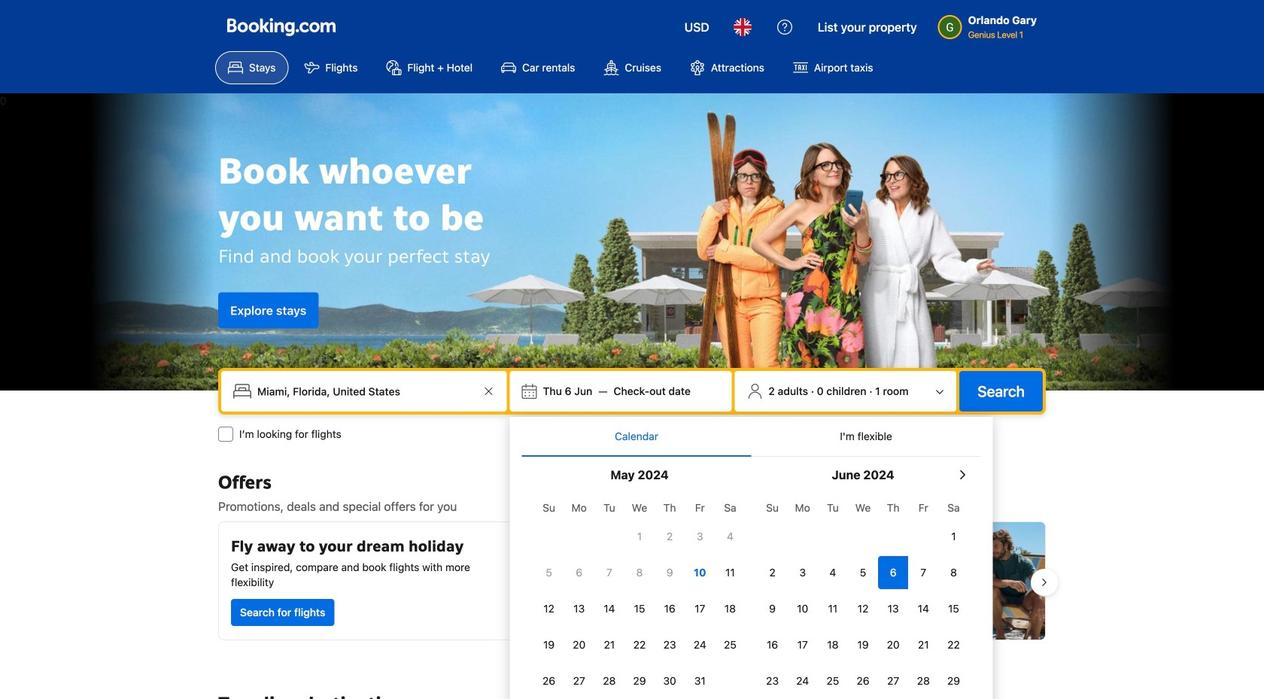 Task type: describe. For each thing, give the bounding box(es) containing it.
27 June 2024 checkbox
[[878, 664, 908, 698]]

27 May 2024 checkbox
[[564, 664, 594, 698]]

14 June 2024 checkbox
[[908, 592, 939, 625]]

6 June 2024 checkbox
[[878, 556, 908, 589]]

2 grid from the left
[[757, 493, 969, 699]]

2 May 2024 checkbox
[[655, 520, 685, 553]]

5 May 2024 checkbox
[[534, 556, 564, 589]]

25 May 2024 checkbox
[[715, 628, 745, 661]]

23 June 2024 checkbox
[[757, 664, 788, 698]]

28 June 2024 checkbox
[[908, 664, 939, 698]]

10 May 2024 checkbox
[[685, 556, 715, 589]]

10 June 2024 checkbox
[[788, 592, 818, 625]]

6 May 2024 checkbox
[[564, 556, 594, 589]]

Where are you going? field
[[251, 378, 480, 405]]

9 May 2024 checkbox
[[655, 556, 685, 589]]

31 May 2024 checkbox
[[685, 664, 715, 698]]

19 May 2024 checkbox
[[534, 628, 564, 661]]

20 June 2024 checkbox
[[878, 628, 908, 661]]

1 June 2024 checkbox
[[939, 520, 969, 553]]

29 May 2024 checkbox
[[625, 664, 655, 698]]

3 May 2024 checkbox
[[685, 520, 715, 553]]

7 May 2024 checkbox
[[594, 556, 625, 589]]

23 May 2024 checkbox
[[655, 628, 685, 661]]

11 June 2024 checkbox
[[818, 592, 848, 625]]

26 May 2024 checkbox
[[534, 664, 564, 698]]

12 May 2024 checkbox
[[534, 592, 564, 625]]

7 June 2024 checkbox
[[908, 556, 939, 589]]

5 June 2024 checkbox
[[848, 556, 878, 589]]

9 June 2024 checkbox
[[757, 592, 788, 625]]

1 grid from the left
[[534, 493, 745, 698]]

22 May 2024 checkbox
[[625, 628, 655, 661]]

20 May 2024 checkbox
[[564, 628, 594, 661]]

19 June 2024 checkbox
[[848, 628, 878, 661]]

30 May 2024 checkbox
[[655, 664, 685, 698]]

13 May 2024 checkbox
[[564, 592, 594, 625]]

4 June 2024 checkbox
[[818, 556, 848, 589]]

11 May 2024 checkbox
[[715, 556, 745, 589]]

fly away to your dream holiday image
[[520, 534, 613, 628]]



Task type: vqa. For each thing, say whether or not it's contained in the screenshot.
7 May 2024 option
yes



Task type: locate. For each thing, give the bounding box(es) containing it.
28 May 2024 checkbox
[[594, 664, 625, 698]]

16 June 2024 checkbox
[[757, 628, 788, 661]]

25 June 2024 checkbox
[[818, 664, 848, 698]]

29 June 2024 checkbox
[[939, 664, 969, 698]]

0 horizontal spatial grid
[[534, 493, 745, 698]]

18 June 2024 checkbox
[[818, 628, 848, 661]]

grid
[[534, 493, 745, 698], [757, 493, 969, 699]]

15 June 2024 checkbox
[[939, 592, 969, 625]]

main content
[[206, 470, 1058, 699]]

16 May 2024 checkbox
[[655, 592, 685, 625]]

1 May 2024 checkbox
[[625, 520, 655, 553]]

region
[[206, 515, 1058, 649]]

cell inside grid
[[878, 553, 908, 589]]

22 June 2024 checkbox
[[939, 628, 969, 661]]

your account menu orlando gary genius level 1 element
[[938, 13, 1037, 41]]

8 June 2024 checkbox
[[939, 556, 969, 589]]

cell
[[878, 553, 908, 589]]

18 May 2024 checkbox
[[715, 592, 745, 625]]

booking.com image
[[227, 18, 336, 36]]

1 horizontal spatial grid
[[757, 493, 969, 699]]

15 May 2024 checkbox
[[625, 592, 655, 625]]

17 May 2024 checkbox
[[685, 592, 715, 625]]

two people chatting by the pool image
[[639, 522, 1045, 640]]

17 June 2024 checkbox
[[788, 628, 818, 661]]

4 May 2024 checkbox
[[715, 520, 745, 553]]

14 May 2024 checkbox
[[594, 592, 625, 625]]

tab list
[[522, 417, 981, 458]]

21 May 2024 checkbox
[[594, 628, 625, 661]]

24 May 2024 checkbox
[[685, 628, 715, 661]]

24 June 2024 checkbox
[[788, 664, 818, 698]]

21 June 2024 checkbox
[[908, 628, 939, 661]]

2 June 2024 checkbox
[[757, 556, 788, 589]]

26 June 2024 checkbox
[[848, 664, 878, 698]]

12 June 2024 checkbox
[[848, 592, 878, 625]]

8 May 2024 checkbox
[[625, 556, 655, 589]]

13 June 2024 checkbox
[[878, 592, 908, 625]]

3 June 2024 checkbox
[[788, 556, 818, 589]]



